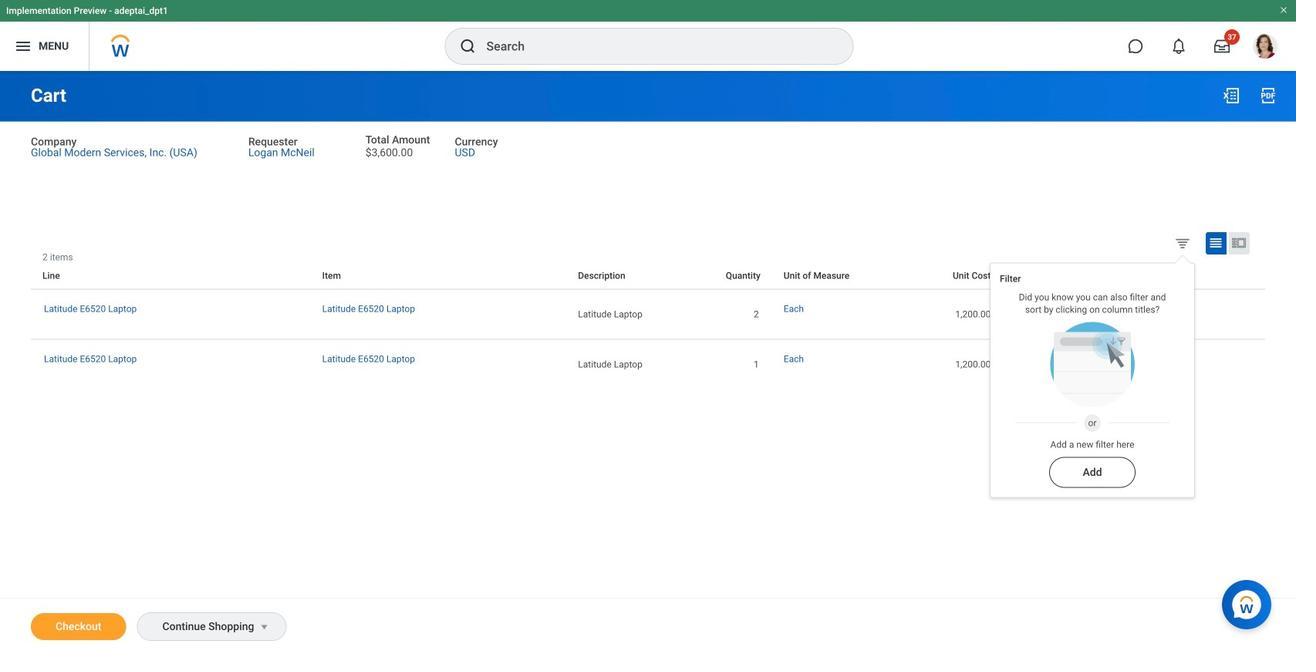 Task type: vqa. For each thing, say whether or not it's contained in the screenshot.
the 1999
no



Task type: locate. For each thing, give the bounding box(es) containing it.
Search Workday  search field
[[487, 29, 822, 63]]

toolbar
[[1255, 252, 1266, 263]]

select to filter grid data image
[[1175, 235, 1192, 251]]

close environment banner image
[[1280, 5, 1289, 15]]

toggle to grid view image
[[1209, 235, 1224, 251]]

export to excel image
[[1223, 86, 1241, 105]]

inbox large image
[[1215, 39, 1231, 54]]

option group
[[1172, 232, 1262, 258]]

Toggle to Grid view radio
[[1207, 232, 1227, 255]]

dialog
[[990, 247, 1196, 498]]

banner
[[0, 0, 1297, 71]]

main content
[[0, 71, 1297, 655]]



Task type: describe. For each thing, give the bounding box(es) containing it.
caret down image
[[255, 621, 274, 634]]

view printable version (pdf) image
[[1260, 86, 1278, 105]]

toggle to list detail view image
[[1232, 235, 1248, 251]]

search image
[[459, 37, 477, 56]]

profile logan mcneil image
[[1254, 34, 1278, 62]]

Toggle to List Detail view radio
[[1230, 232, 1251, 255]]

notifications large image
[[1172, 39, 1187, 54]]

justify image
[[14, 37, 32, 56]]



